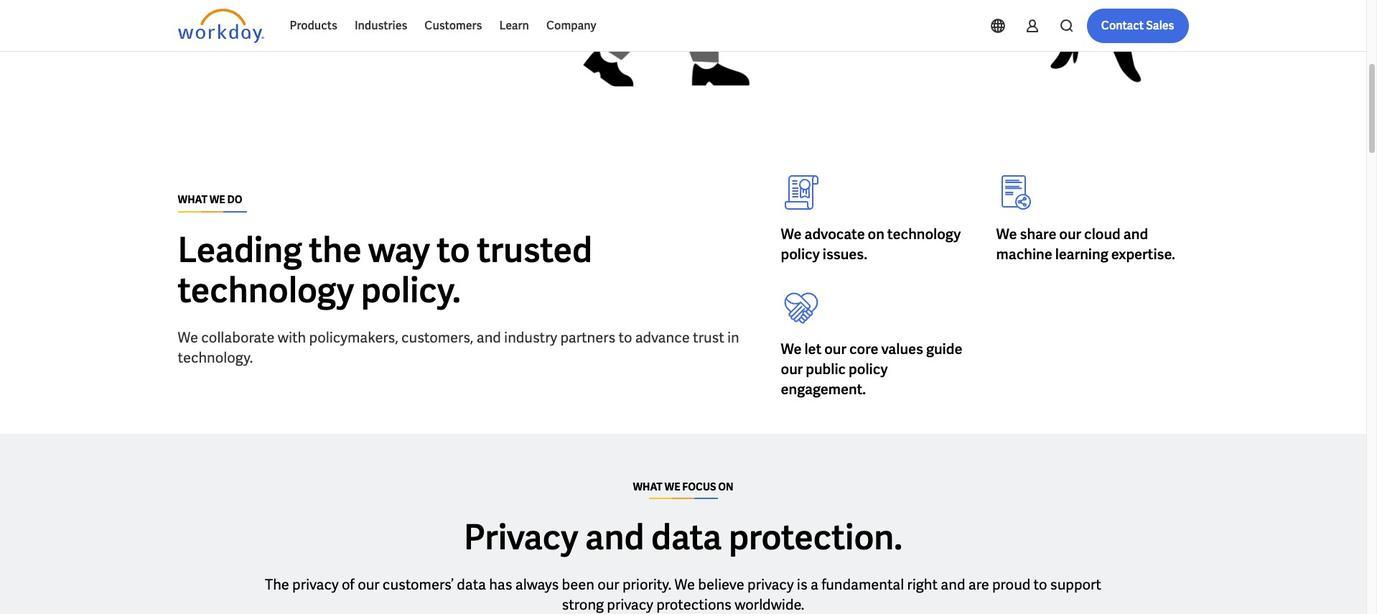 Task type: vqa. For each thing, say whether or not it's contained in the screenshot.
'Media and Entertainment' link
no



Task type: describe. For each thing, give the bounding box(es) containing it.
our left public
[[781, 360, 803, 379]]

contact sales link
[[1087, 9, 1189, 43]]

is
[[797, 575, 808, 594]]

in
[[728, 328, 740, 347]]

been
[[562, 575, 595, 594]]

are
[[969, 575, 990, 594]]

we for the
[[210, 193, 225, 206]]

privacy
[[464, 515, 579, 560]]

on
[[868, 225, 885, 244]]

to inside we collaborate with policymakers, customers, and industry partners to advance trust in technology.
[[619, 328, 633, 347]]

learn
[[500, 18, 529, 33]]

learning
[[1056, 245, 1109, 264]]

contact sales
[[1102, 18, 1175, 33]]

believe
[[698, 575, 745, 594]]

right
[[908, 575, 938, 594]]

industries button
[[346, 9, 416, 43]]

the
[[309, 228, 362, 272]]

data inside the privacy of our customers' data has always been our priority. we believe privacy is a fundamental right and are proud to support strong privacy protections worldwide.
[[457, 575, 486, 594]]

we inside the privacy of our customers' data has always been our priority. we believe privacy is a fundamental right and are proud to support strong privacy protections worldwide.
[[675, 575, 695, 594]]

policy inside we advocate on technology policy issues.
[[781, 245, 820, 264]]

sales
[[1147, 18, 1175, 33]]

to inside the privacy of our customers' data has always been our priority. we believe privacy is a fundamental right and are proud to support strong privacy protections worldwide.
[[1034, 575, 1048, 594]]

protection.
[[729, 515, 903, 560]]

our right been
[[598, 575, 620, 594]]

our right of
[[358, 575, 380, 594]]

we share our cloud and machine learning expertise.
[[997, 225, 1176, 264]]

we for and
[[665, 481, 681, 494]]

share
[[1020, 225, 1057, 244]]

public
[[806, 360, 846, 379]]

customers,
[[402, 328, 474, 347]]

contact
[[1102, 18, 1144, 33]]

values
[[882, 340, 924, 358]]

our inside we share our cloud and machine learning expertise.
[[1060, 225, 1082, 244]]

on
[[719, 481, 734, 494]]

2 horizontal spatial privacy
[[748, 575, 794, 594]]

of
[[342, 575, 355, 594]]

the privacy of our customers' data has always been our priority. we believe privacy is a fundamental right and are proud to support strong privacy protections worldwide.
[[265, 575, 1102, 614]]

policy inside we let our core values guide our public policy engagement.
[[849, 360, 888, 379]]

industries
[[355, 18, 408, 33]]

1 horizontal spatial privacy
[[607, 596, 654, 614]]

we for we advocate on technology policy issues.
[[781, 225, 802, 244]]

we let our core values guide our public policy engagement.
[[781, 340, 963, 399]]

do
[[227, 193, 242, 206]]

advance
[[636, 328, 690, 347]]

proud
[[993, 575, 1031, 594]]

worldwide.
[[735, 596, 805, 614]]

technology inside we advocate on technology policy issues.
[[888, 225, 961, 244]]

and inside we collaborate with policymakers, customers, and industry partners to advance trust in technology.
[[477, 328, 501, 347]]

what for privacy
[[633, 481, 663, 494]]

has
[[489, 575, 513, 594]]

learn button
[[491, 9, 538, 43]]

a
[[811, 575, 819, 594]]



Task type: locate. For each thing, give the bounding box(es) containing it.
partners
[[561, 328, 616, 347]]

leading the way to trusted technology policy.
[[178, 228, 593, 313]]

0 horizontal spatial technology
[[178, 268, 354, 313]]

always
[[516, 575, 559, 594]]

focus
[[683, 481, 717, 494]]

to right the way
[[437, 228, 470, 272]]

customers button
[[416, 9, 491, 43]]

2 horizontal spatial to
[[1034, 575, 1048, 594]]

privacy down priority.
[[607, 596, 654, 614]]

trusted
[[477, 228, 593, 272]]

we up technology.
[[178, 328, 198, 347]]

we inside we advocate on technology policy issues.
[[781, 225, 802, 244]]

let
[[805, 340, 822, 358]]

data down what we focus on
[[652, 515, 722, 560]]

customers'
[[383, 575, 454, 594]]

our up learning
[[1060, 225, 1082, 244]]

and left industry
[[477, 328, 501, 347]]

we inside we let our core values guide our public policy engagement.
[[781, 340, 802, 358]]

1 horizontal spatial we
[[665, 481, 681, 494]]

and inside we share our cloud and machine learning expertise.
[[1124, 225, 1149, 244]]

we
[[781, 225, 802, 244], [997, 225, 1018, 244], [178, 328, 198, 347], [781, 340, 802, 358], [675, 575, 695, 594]]

0 horizontal spatial to
[[437, 228, 470, 272]]

what left focus
[[633, 481, 663, 494]]

to right the proud
[[1034, 575, 1048, 594]]

1 vertical spatial policy
[[849, 360, 888, 379]]

policy.
[[361, 268, 461, 313]]

to inside leading the way to trusted technology policy.
[[437, 228, 470, 272]]

products
[[290, 18, 338, 33]]

we up "protections"
[[675, 575, 695, 594]]

and up expertise.
[[1124, 225, 1149, 244]]

we left the 'let'
[[781, 340, 802, 358]]

company
[[547, 18, 597, 33]]

1 vertical spatial to
[[619, 328, 633, 347]]

data
[[652, 515, 722, 560], [457, 575, 486, 594]]

we
[[210, 193, 225, 206], [665, 481, 681, 494]]

trust
[[693, 328, 725, 347]]

1 vertical spatial technology
[[178, 268, 354, 313]]

'' image
[[523, 0, 1189, 115]]

privacy and data protection.
[[464, 515, 903, 560]]

2 vertical spatial to
[[1034, 575, 1048, 594]]

we for we let our core values guide our public policy engagement.
[[781, 340, 802, 358]]

we collaborate with policymakers, customers, and industry partners to advance trust in technology.
[[178, 328, 740, 367]]

privacy left of
[[292, 575, 339, 594]]

guide
[[927, 340, 963, 358]]

0 vertical spatial policy
[[781, 245, 820, 264]]

expertise.
[[1112, 245, 1176, 264]]

machine
[[997, 245, 1053, 264]]

0 horizontal spatial we
[[210, 193, 225, 206]]

what
[[178, 193, 208, 206], [633, 481, 663, 494]]

our up public
[[825, 340, 847, 358]]

technology up with
[[178, 268, 354, 313]]

we inside we share our cloud and machine learning expertise.
[[997, 225, 1018, 244]]

customers
[[425, 18, 482, 33]]

support
[[1051, 575, 1102, 594]]

1 horizontal spatial data
[[652, 515, 722, 560]]

1 horizontal spatial technology
[[888, 225, 961, 244]]

0 horizontal spatial data
[[457, 575, 486, 594]]

we left the do
[[210, 193, 225, 206]]

products button
[[281, 9, 346, 43]]

with
[[278, 328, 306, 347]]

1 horizontal spatial what
[[633, 481, 663, 494]]

policy down advocate
[[781, 245, 820, 264]]

0 horizontal spatial policy
[[781, 245, 820, 264]]

way
[[369, 228, 430, 272]]

0 vertical spatial we
[[210, 193, 225, 206]]

1 horizontal spatial to
[[619, 328, 633, 347]]

policy down core
[[849, 360, 888, 379]]

0 horizontal spatial what
[[178, 193, 208, 206]]

1 vertical spatial we
[[665, 481, 681, 494]]

and left are
[[941, 575, 966, 594]]

1 vertical spatial data
[[457, 575, 486, 594]]

priority.
[[623, 575, 672, 594]]

technology.
[[178, 348, 253, 367]]

privacy up worldwide.
[[748, 575, 794, 594]]

privacy
[[292, 575, 339, 594], [748, 575, 794, 594], [607, 596, 654, 614]]

policymakers,
[[309, 328, 399, 347]]

we left advocate
[[781, 225, 802, 244]]

what we focus on
[[633, 481, 734, 494]]

technology right on
[[888, 225, 961, 244]]

0 vertical spatial data
[[652, 515, 722, 560]]

0 horizontal spatial privacy
[[292, 575, 339, 594]]

1 vertical spatial what
[[633, 481, 663, 494]]

our
[[1060, 225, 1082, 244], [825, 340, 847, 358], [781, 360, 803, 379], [358, 575, 380, 594], [598, 575, 620, 594]]

0 vertical spatial to
[[437, 228, 470, 272]]

issues.
[[823, 245, 868, 264]]

what for leading
[[178, 193, 208, 206]]

technology inside leading the way to trusted technology policy.
[[178, 268, 354, 313]]

policy
[[781, 245, 820, 264], [849, 360, 888, 379]]

collaborate
[[201, 328, 275, 347]]

industry
[[504, 328, 558, 347]]

we advocate on technology policy issues.
[[781, 225, 961, 264]]

we inside we collaborate with policymakers, customers, and industry partners to advance trust in technology.
[[178, 328, 198, 347]]

protections
[[657, 596, 732, 614]]

we left focus
[[665, 481, 681, 494]]

cloud
[[1085, 225, 1121, 244]]

we for we share our cloud and machine learning expertise.
[[997, 225, 1018, 244]]

data left has
[[457, 575, 486, 594]]

engagement.
[[781, 380, 867, 399]]

we for we collaborate with policymakers, customers, and industry partners to advance trust in technology.
[[178, 328, 198, 347]]

go to the homepage image
[[178, 9, 264, 43]]

what we do
[[178, 193, 242, 206]]

company button
[[538, 9, 605, 43]]

technology
[[888, 225, 961, 244], [178, 268, 354, 313]]

advocate
[[805, 225, 865, 244]]

and
[[1124, 225, 1149, 244], [477, 328, 501, 347], [585, 515, 645, 560], [941, 575, 966, 594]]

0 vertical spatial technology
[[888, 225, 961, 244]]

what left the do
[[178, 193, 208, 206]]

leading
[[178, 228, 302, 272]]

core
[[850, 340, 879, 358]]

to
[[437, 228, 470, 272], [619, 328, 633, 347], [1034, 575, 1048, 594]]

and up priority.
[[585, 515, 645, 560]]

fundamental
[[822, 575, 905, 594]]

1 horizontal spatial policy
[[849, 360, 888, 379]]

the
[[265, 575, 289, 594]]

0 vertical spatial what
[[178, 193, 208, 206]]

strong
[[562, 596, 604, 614]]

to left advance
[[619, 328, 633, 347]]

we up machine
[[997, 225, 1018, 244]]

and inside the privacy of our customers' data has always been our priority. we believe privacy is a fundamental right and are proud to support strong privacy protections worldwide.
[[941, 575, 966, 594]]



